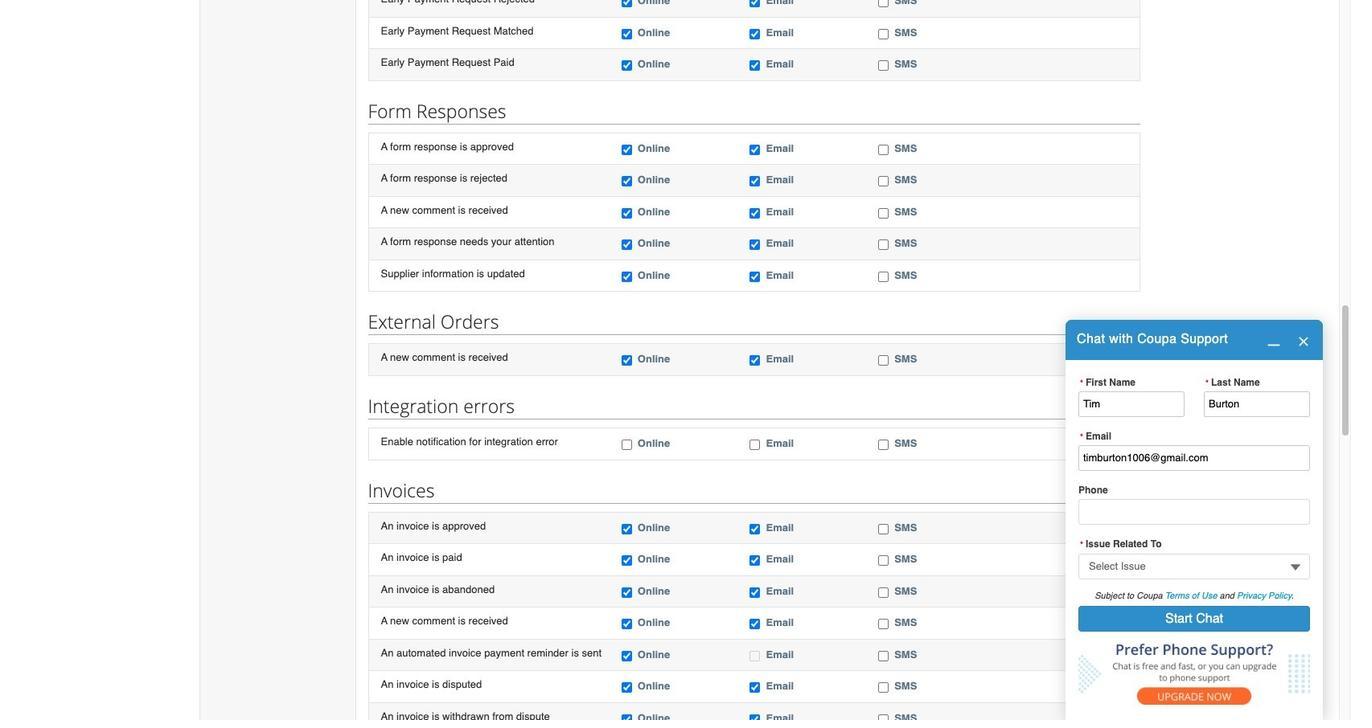 Task type: vqa. For each thing, say whether or not it's contained in the screenshot.
telephone field at bottom
yes



Task type: describe. For each thing, give the bounding box(es) containing it.
1 horizontal spatial text default image
[[1298, 336, 1311, 349]]

Select Issue text field
[[1079, 554, 1311, 580]]

0 horizontal spatial text default image
[[1268, 334, 1281, 347]]



Task type: locate. For each thing, give the bounding box(es) containing it.
None field
[[1079, 554, 1311, 580]]

None checkbox
[[622, 0, 632, 7], [750, 0, 761, 7], [879, 0, 889, 7], [622, 29, 632, 39], [622, 60, 632, 71], [750, 145, 761, 155], [622, 176, 632, 187], [750, 176, 761, 187], [622, 208, 632, 219], [750, 208, 761, 219], [879, 208, 889, 219], [622, 240, 632, 250], [750, 240, 761, 250], [879, 272, 889, 282], [750, 356, 761, 366], [622, 440, 632, 451], [750, 440, 761, 451], [879, 440, 889, 451], [750, 524, 761, 535], [879, 524, 889, 535], [622, 556, 632, 566], [750, 556, 761, 566], [622, 620, 632, 630], [622, 651, 632, 662], [622, 683, 632, 694], [750, 683, 761, 694], [622, 715, 632, 721], [622, 0, 632, 7], [750, 0, 761, 7], [879, 0, 889, 7], [622, 29, 632, 39], [622, 60, 632, 71], [750, 145, 761, 155], [622, 176, 632, 187], [750, 176, 761, 187], [622, 208, 632, 219], [750, 208, 761, 219], [879, 208, 889, 219], [622, 240, 632, 250], [750, 240, 761, 250], [879, 272, 889, 282], [750, 356, 761, 366], [622, 440, 632, 451], [750, 440, 761, 451], [879, 440, 889, 451], [750, 524, 761, 535], [879, 524, 889, 535], [622, 556, 632, 566], [750, 556, 761, 566], [622, 620, 632, 630], [622, 651, 632, 662], [622, 683, 632, 694], [750, 683, 761, 694], [622, 715, 632, 721]]

None text field
[[1079, 392, 1185, 418]]

None text field
[[1204, 392, 1311, 418], [1079, 446, 1311, 472], [1204, 392, 1311, 418], [1079, 446, 1311, 472]]

None button
[[1079, 607, 1311, 632]]

text default image
[[1268, 334, 1281, 347], [1298, 336, 1311, 349]]

None telephone field
[[1079, 500, 1311, 526]]

None checkbox
[[750, 29, 761, 39], [879, 29, 889, 39], [750, 60, 761, 71], [879, 60, 889, 71], [622, 145, 632, 155], [879, 145, 889, 155], [879, 176, 889, 187], [879, 240, 889, 250], [622, 272, 632, 282], [750, 272, 761, 282], [622, 356, 632, 366], [879, 356, 889, 366], [622, 524, 632, 535], [879, 556, 889, 566], [622, 588, 632, 598], [750, 588, 761, 598], [879, 588, 889, 598], [750, 620, 761, 630], [879, 620, 889, 630], [750, 651, 761, 662], [879, 651, 889, 662], [879, 683, 889, 694], [750, 715, 761, 721], [879, 715, 889, 721], [750, 29, 761, 39], [879, 29, 889, 39], [750, 60, 761, 71], [879, 60, 889, 71], [622, 145, 632, 155], [879, 145, 889, 155], [879, 176, 889, 187], [879, 240, 889, 250], [622, 272, 632, 282], [750, 272, 761, 282], [622, 356, 632, 366], [879, 356, 889, 366], [622, 524, 632, 535], [879, 556, 889, 566], [622, 588, 632, 598], [750, 588, 761, 598], [879, 588, 889, 598], [750, 620, 761, 630], [879, 620, 889, 630], [750, 651, 761, 662], [879, 651, 889, 662], [879, 683, 889, 694], [750, 715, 761, 721], [879, 715, 889, 721]]

dialog
[[1066, 320, 1323, 721]]



